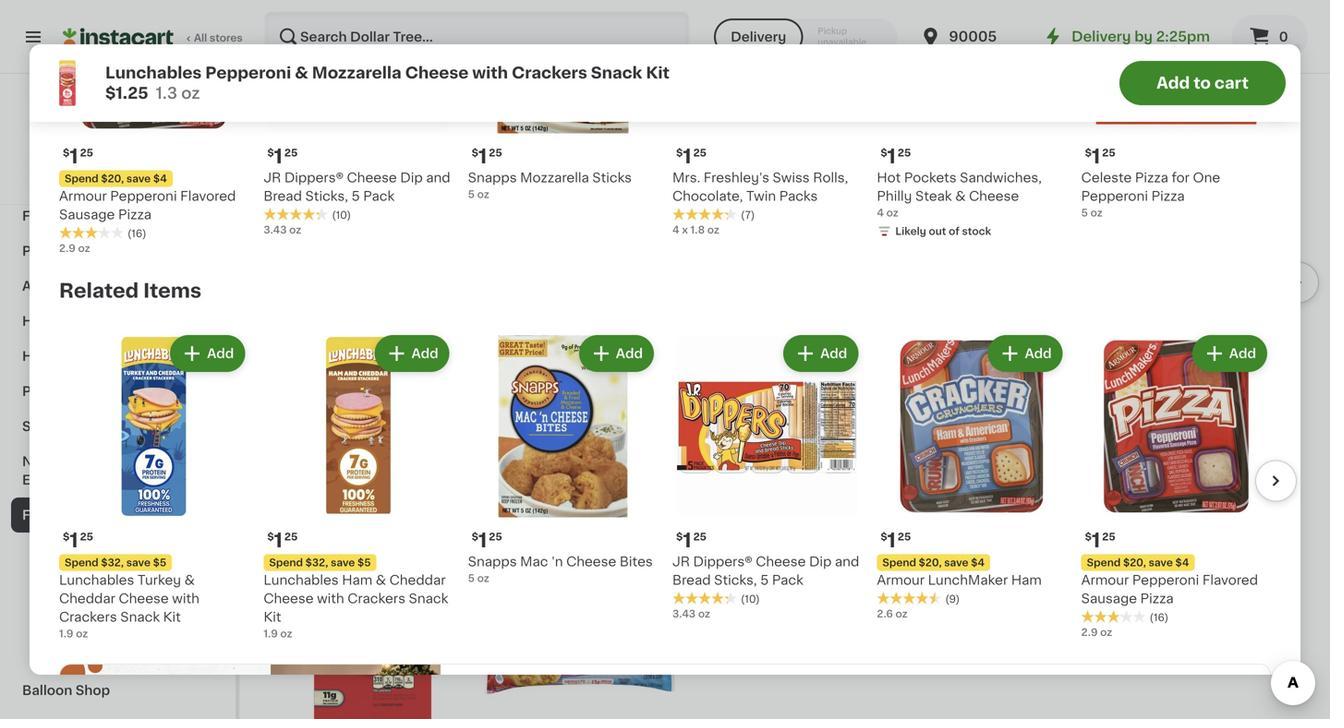 Task type: locate. For each thing, give the bounding box(es) containing it.
see eligible items button for lunchables turkey & cheddar cheese with crackers snack kit
[[896, 432, 1087, 463]]

with inside lunchables ham & cheddar cheese with crackers snack kit 1.9 oz
[[317, 593, 344, 605]]

cheddar
[[896, 379, 952, 392], [389, 574, 446, 587], [59, 593, 115, 605]]

frozen down essentials
[[22, 509, 67, 522]]

0 horizontal spatial spend $32, save $5
[[65, 558, 166, 568]]

0 horizontal spatial dip
[[400, 171, 423, 184]]

ice cream link
[[11, 568, 224, 603]]

personal care
[[22, 245, 116, 258]]

freshley's
[[704, 171, 769, 184]]

items for john morrell smoked sausage
[[394, 423, 432, 436]]

0 horizontal spatial (16)
[[127, 229, 146, 239]]

2 view more from the top
[[1211, 509, 1280, 522]]

see eligible items for john morrell smoked sausage
[[314, 423, 432, 436]]

0 horizontal spatial turkey
[[138, 574, 181, 587]]

frozen for frozen
[[33, 614, 77, 627]]

see eligible items button down 1 spend $32, save $5 lunchables turkey & cheddar cheese with crackers snack kit 1.9 oz
[[896, 432, 1087, 463]]

3.43
[[264, 225, 287, 235], [672, 609, 696, 619]]

kit inside lunchables pepperoni & mozzarella cheese with crackers snack kit $1.25 1.3 oz
[[646, 65, 670, 81]]

1 home from the top
[[22, 156, 62, 169]]

and
[[426, 171, 450, 184], [835, 556, 859, 569]]

1 vertical spatial armour pepperoni flavored sausage pizza
[[1081, 574, 1258, 605]]

2.6
[[483, 396, 499, 406], [877, 609, 893, 619]]

& inside hot pockets sandwiches, philly steak & cheese 4 oz
[[955, 190, 966, 203]]

snack for lunchables pepperoni & mozzarella cheese with crackers snack kit $1.25 1.3 oz
[[591, 65, 642, 81]]

by
[[1134, 30, 1153, 43]]

1.9 inside lunchables turkey & cheddar cheese with crackers snack kit 1.9 oz
[[59, 629, 73, 639]]

care down drink
[[84, 245, 116, 258]]

$32,
[[731, 345, 754, 355], [937, 345, 960, 355], [101, 558, 124, 568], [305, 558, 328, 568]]

4
[[877, 208, 884, 218], [672, 225, 679, 235]]

snack inside 1 spend $32, save $5 lunchables pepperoni & mozzarella cheese with crackers snack kit 1.3 oz
[[751, 398, 790, 411]]

frozen for frozen foods
[[22, 509, 67, 522]]

eligible down 1 spend $20, save $4 armour lunchmaker ham
[[549, 421, 597, 434]]

balloon
[[22, 684, 72, 697]]

1 vertical spatial 2.9
[[1102, 414, 1118, 425]]

0 horizontal spatial 2.6 oz
[[483, 396, 514, 406]]

for
[[1172, 171, 1190, 184]]

5 inside snapps mozzarella sticks 5 oz
[[468, 189, 475, 200]]

0 horizontal spatial lunchmaker
[[534, 361, 614, 374]]

cheddar inside lunchables ham & cheddar cheese with crackers snack kit 1.9 oz
[[389, 574, 446, 587]]

turkey
[[974, 361, 1018, 374], [138, 574, 181, 587]]

cheese inside 1 spend $32, save $5 lunchables pepperoni & mozzarella cheese with crackers snack kit 1.3 oz
[[762, 379, 812, 392]]

sausage
[[59, 208, 115, 221], [277, 379, 333, 392], [1102, 379, 1157, 392], [1081, 593, 1137, 605]]

see eligible items for armour pepperoni flavored sausage pizza
[[1139, 440, 1256, 453]]

$1.25
[[105, 85, 148, 101]]

0 vertical spatial care
[[84, 245, 116, 258]]

eligible for john morrell smoked sausage
[[342, 423, 391, 436]]

2 vertical spatial 2.9 oz
[[1081, 628, 1112, 638]]

$4 inside 1 spend $20, save $4 armour lunchmaker ham
[[577, 345, 591, 355]]

see eligible items button down 1 spend $20, save $4 armour pepperoni flavored sausage pizza on the right of page
[[1102, 431, 1293, 462]]

home up the "hardware"
[[22, 156, 62, 169]]

5
[[468, 189, 475, 200], [351, 190, 360, 203], [1081, 208, 1088, 218], [468, 574, 475, 584], [760, 574, 769, 587]]

bread
[[264, 190, 302, 203], [672, 574, 711, 587]]

1 more from the top
[[1246, 70, 1280, 83]]

cheese inside hot pockets sandwiches, philly steak & cheese 4 oz
[[969, 190, 1019, 203]]

cheese
[[405, 65, 469, 81], [347, 171, 397, 184], [969, 190, 1019, 203], [762, 379, 812, 392], [955, 379, 1005, 392], [756, 556, 806, 569], [566, 556, 616, 569], [119, 593, 169, 605], [264, 593, 314, 605]]

eligible down john morrell smoked sausage
[[342, 423, 391, 436]]

$20, inside 1 spend $20, save $4 armour lunchmaker ham
[[525, 345, 548, 355]]

oz inside lunchables ham & cheddar cheese with crackers snack kit 1.9 oz
[[280, 629, 292, 639]]

1 view more from the top
[[1211, 70, 1280, 83]]

2.6 oz
[[483, 396, 514, 406], [877, 609, 908, 619]]

$20,
[[101, 174, 124, 184], [319, 345, 342, 355], [525, 345, 548, 355], [1144, 345, 1167, 355], [919, 558, 942, 568], [1123, 558, 1146, 568]]

hot
[[877, 171, 901, 184]]

add to cart button
[[1119, 61, 1286, 105]]

crackers inside lunchables ham & cheddar cheese with crackers snack kit 1.9 oz
[[348, 593, 405, 605]]

0 vertical spatial 1.3
[[156, 85, 177, 101]]

1 horizontal spatial mozzarella
[[520, 171, 589, 184]]

spend inside 1 spend $20, save $4 armour pepperoni flavored sausage pizza
[[1107, 345, 1141, 355]]

1 horizontal spatial turkey
[[974, 361, 1018, 374]]

$32, inside 1 spend $32, save $5 lunchables pepperoni & mozzarella cheese with crackers snack kit 1.3 oz
[[731, 345, 754, 355]]

0 vertical spatial 2.6 oz
[[483, 396, 514, 406]]

cheddar for lunchables ham & cheddar cheese with crackers snack kit
[[389, 574, 446, 587]]

snack inside 1 spend $32, save $5 lunchables turkey & cheddar cheese with crackers snack kit 1.9 oz
[[957, 398, 996, 411]]

mozzarella
[[312, 65, 401, 81], [520, 171, 589, 184], [689, 379, 758, 392]]

2.9
[[59, 243, 76, 254], [1102, 414, 1118, 425], [1081, 628, 1098, 638]]

item carousel region
[[33, 0, 1297, 273], [277, 109, 1319, 474], [59, 324, 1297, 657]]

1 snapps from the top
[[468, 171, 517, 184]]

armour inside 1 spend $20, save $4 armour pepperoni flavored sausage pizza
[[1102, 361, 1149, 374]]

100% satisfaction guarantee
[[47, 178, 196, 188]]

see for john morrell smoked sausage
[[314, 423, 339, 436]]

sticks
[[592, 171, 632, 184]]

delivery inside button
[[731, 30, 786, 43]]

oz inside snapps mozzarella sticks 5 oz
[[477, 189, 489, 200]]

john
[[277, 361, 310, 374]]

celeste pizza for one pepperoni pizza 5 oz
[[1081, 171, 1220, 218]]

1 horizontal spatial 2.9
[[1081, 628, 1098, 638]]

cheese inside 1 spend $32, save $5 lunchables turkey & cheddar cheese with crackers snack kit 1.9 oz
[[955, 379, 1005, 392]]

care
[[84, 245, 116, 258], [70, 350, 102, 363]]

1 vertical spatial cheddar
[[389, 574, 446, 587]]

0 vertical spatial 2.9 oz
[[59, 243, 90, 254]]

(9) down armour lunchmaker ham
[[945, 594, 960, 605]]

cheddar inside 1 spend $32, save $5 lunchables turkey & cheddar cheese with crackers snack kit 1.9 oz
[[896, 379, 952, 392]]

health
[[22, 350, 66, 363]]

& inside lunchables ham & cheddar cheese with crackers snack kit 1.9 oz
[[376, 574, 386, 587]]

frozen
[[22, 509, 67, 522], [33, 614, 77, 627]]

1 vertical spatial (9)
[[945, 594, 960, 605]]

0 vertical spatial pack
[[363, 190, 395, 203]]

$4 inside 1 spend $20, save $4 armour pepperoni flavored sausage pizza
[[1196, 345, 1210, 355]]

0 vertical spatial view
[[1211, 70, 1242, 83]]

1 vertical spatial 2.9 oz
[[1102, 414, 1133, 425]]

snapps inside snapps mac 'n cheese bites 5 oz
[[468, 556, 517, 569]]

see eligible items button down 1 spend $32, save $5 lunchables pepperoni & mozzarella cheese with crackers snack kit 1.3 oz
[[689, 432, 881, 463]]

$20, inside 1 spend $20, save $4 armour pepperoni flavored sausage pizza
[[1144, 345, 1167, 355]]

snack inside lunchables ham & cheddar cheese with crackers snack kit 1.9 oz
[[409, 593, 448, 605]]

2 snapps from the top
[[468, 556, 517, 569]]

out
[[929, 226, 946, 237]]

0 horizontal spatial armour pepperoni flavored sausage pizza
[[59, 190, 236, 221]]

ham inside lunchables ham & cheddar cheese with crackers snack kit 1.9 oz
[[342, 574, 372, 587]]

spend $32, save $5
[[65, 558, 166, 568], [269, 558, 371, 568]]

lunchables inside lunchables turkey & cheddar cheese with crackers snack kit 1.9 oz
[[59, 574, 134, 587]]

kit inside 1 spend $32, save $5 lunchables pepperoni & mozzarella cheese with crackers snack kit 1.3 oz
[[793, 398, 811, 411]]

1 horizontal spatial dippers®
[[693, 556, 752, 569]]

floral
[[22, 51, 59, 64]]

cheddar inside lunchables turkey & cheddar cheese with crackers snack kit 1.9 oz
[[59, 593, 115, 605]]

0 horizontal spatial sticks,
[[305, 190, 348, 203]]

1 horizontal spatial 2.6 oz
[[877, 609, 908, 619]]

flavored
[[180, 190, 236, 203], [1223, 361, 1278, 374], [1202, 574, 1258, 587]]

eligible down 1 spend $20, save $4 armour pepperoni flavored sausage pizza on the right of page
[[1167, 440, 1216, 453]]

0 vertical spatial snapps
[[468, 171, 517, 184]]

likely out of stock
[[895, 226, 991, 237]]

pepperoni inside 1 spend $20, save $4 armour pepperoni flavored sausage pizza
[[1153, 361, 1220, 374]]

flavored inside 1 spend $20, save $4 armour pepperoni flavored sausage pizza
[[1223, 361, 1278, 374]]

health care link
[[11, 339, 224, 374]]

1 vertical spatial view
[[1211, 509, 1242, 522]]

view for on sale now
[[1211, 70, 1242, 83]]

0 vertical spatial dippers®
[[284, 171, 344, 184]]

& inside lunchables turkey & cheddar cheese with crackers snack kit 1.9 oz
[[184, 574, 195, 587]]

oz inside lunchables turkey & cheddar cheese with crackers snack kit 1.9 oz
[[76, 629, 88, 639]]

1 inside 1 spend $20, save $4 armour lunchmaker ham
[[494, 318, 502, 337]]

1 vertical spatial and
[[835, 556, 859, 569]]

0 vertical spatial 2.9
[[59, 243, 76, 254]]

pizza
[[1135, 171, 1168, 184], [1151, 190, 1185, 203], [118, 208, 151, 221], [1161, 379, 1194, 392], [1140, 593, 1174, 605]]

see eligible items
[[520, 421, 638, 434], [314, 423, 432, 436], [1139, 440, 1256, 453], [726, 441, 844, 454], [932, 441, 1050, 454]]

snack inside lunchables pepperoni & mozzarella cheese with crackers snack kit $1.25 1.3 oz
[[591, 65, 642, 81]]

(9) down 1 spend $20, save $4 armour lunchmaker ham
[[552, 381, 566, 391]]

jr
[[264, 171, 281, 184], [672, 556, 690, 569]]

oz
[[181, 85, 200, 101], [477, 189, 489, 200], [886, 208, 898, 218], [1090, 208, 1103, 218], [707, 225, 719, 235], [289, 225, 301, 235], [78, 243, 90, 254], [502, 396, 514, 406], [1121, 414, 1133, 425], [706, 416, 718, 426], [912, 416, 924, 426], [477, 574, 489, 584], [698, 609, 710, 619], [895, 609, 908, 619], [1100, 628, 1112, 638], [76, 629, 88, 639], [280, 629, 292, 639]]

0 vertical spatial view more link
[[1211, 67, 1293, 85]]

view more
[[1211, 70, 1280, 83], [1211, 509, 1280, 522]]

1 vertical spatial home
[[22, 315, 62, 328]]

0 vertical spatial turkey
[[974, 361, 1018, 374]]

see eligible items button down 1 spend $20, save $4 armour lunchmaker ham
[[483, 412, 675, 444]]

1 vertical spatial jr dippers® cheese dip and bread sticks, 5 pack
[[672, 556, 859, 587]]

kit inside lunchables ham & cheddar cheese with crackers snack kit 1.9 oz
[[264, 611, 281, 624]]

eligible down 1 spend $32, save $5 lunchables turkey & cheddar cheese with crackers snack kit 1.9 oz
[[961, 441, 1010, 454]]

2 more from the top
[[1246, 509, 1280, 522]]

0 horizontal spatial and
[[426, 171, 450, 184]]

related
[[59, 281, 139, 301]]

armour lunchmaker ham
[[877, 574, 1042, 587]]

year's
[[55, 455, 95, 468]]

new year's eve party essentials link
[[11, 444, 224, 498]]

delivery button
[[714, 18, 803, 55]]

0 horizontal spatial (10)
[[332, 210, 351, 220]]

1 horizontal spatial and
[[835, 556, 859, 569]]

2.6 oz down armour lunchmaker ham
[[877, 609, 908, 619]]

frozen down ice cream
[[33, 614, 77, 627]]

accessories
[[91, 121, 173, 134]]

cheese inside lunchables turkey & cheddar cheese with crackers snack kit 1.9 oz
[[119, 593, 169, 605]]

1 vertical spatial 2.6 oz
[[877, 609, 908, 619]]

new
[[22, 455, 52, 468]]

2 view from the top
[[1211, 509, 1242, 522]]

1 horizontal spatial refrigerated
[[277, 505, 407, 525]]

0 horizontal spatial refrigerated
[[33, 544, 115, 557]]

4 left x
[[672, 225, 679, 235]]

$5 inside 1 spend $32, save $5 lunchables pepperoni & mozzarella cheese with crackers snack kit 1.3 oz
[[783, 345, 797, 355]]

save inside 1 spend $32, save $5 lunchables pepperoni & mozzarella cheese with crackers snack kit 1.3 oz
[[757, 345, 781, 355]]

1 horizontal spatial 1.3
[[689, 416, 703, 426]]

balloon shop link
[[11, 673, 224, 708]]

see for lunchables turkey & cheddar cheese with crackers snack kit
[[932, 441, 958, 454]]

1 horizontal spatial bread
[[672, 574, 711, 587]]

snapps for snapps mac 'n cheese bites
[[468, 556, 517, 569]]

1 horizontal spatial jr
[[672, 556, 690, 569]]

1.9 for lunchables turkey & cheddar cheese with crackers snack kit
[[59, 629, 73, 639]]

sale
[[312, 67, 356, 86]]

cart
[[1214, 75, 1249, 91]]

4 down philly
[[877, 208, 884, 218]]

2 horizontal spatial 2.9
[[1102, 414, 1118, 425]]

sticks,
[[305, 190, 348, 203], [714, 574, 757, 587]]

view for refrigerated
[[1211, 509, 1242, 522]]

1 vertical spatial view more
[[1211, 509, 1280, 522]]

0 vertical spatial 3.43 oz
[[264, 225, 301, 235]]

refrigerated link
[[277, 504, 407, 526], [11, 533, 224, 568]]

home inside "home improvement & hardware"
[[22, 156, 62, 169]]

pepperoni inside celeste pizza for one pepperoni pizza 5 oz
[[1081, 190, 1148, 203]]

2 view more link from the top
[[1211, 506, 1293, 524]]

cheese inside lunchables ham & cheddar cheese with crackers snack kit 1.9 oz
[[264, 593, 314, 605]]

5 inside snapps mac 'n cheese bites 5 oz
[[468, 574, 475, 584]]

1 vertical spatial dip
[[809, 556, 832, 569]]

0 vertical spatial home
[[22, 156, 62, 169]]

see eligible items for lunchables pepperoni & mozzarella cheese with crackers snack kit
[[726, 441, 844, 454]]

crackers inside 1 spend $32, save $5 lunchables pepperoni & mozzarella cheese with crackers snack kit 1.3 oz
[[689, 398, 747, 411]]

care for health care
[[70, 350, 102, 363]]

1 vertical spatial snapps
[[468, 556, 517, 569]]

1.9 inside lunchables ham & cheddar cheese with crackers snack kit 1.9 oz
[[264, 629, 278, 639]]

see for armour pepperoni flavored sausage pizza
[[1139, 440, 1164, 453]]

& inside "home improvement & hardware"
[[158, 156, 169, 169]]

1 vertical spatial flavored
[[1223, 361, 1278, 374]]

snapps mac 'n cheese bites 5 oz
[[468, 556, 653, 584]]

likely
[[895, 226, 926, 237]]

0 horizontal spatial mozzarella
[[312, 65, 401, 81]]

spend $32, save $5 for ham
[[269, 558, 371, 568]]

eligible for armour pepperoni flavored sausage pizza
[[1167, 440, 1216, 453]]

1 horizontal spatial 1.9
[[264, 629, 278, 639]]

1 spend $20, save $4 armour lunchmaker ham
[[483, 318, 648, 374]]

2 home from the top
[[22, 315, 62, 328]]

2 horizontal spatial 1.9
[[896, 416, 910, 426]]

2 vertical spatial mozzarella
[[689, 379, 758, 392]]

lunchables inside lunchables pepperoni & mozzarella cheese with crackers snack kit $1.25 1.3 oz
[[105, 65, 202, 81]]

snack inside lunchables turkey & cheddar cheese with crackers snack kit 1.9 oz
[[120, 611, 160, 624]]

mozzarella inside 1 spend $32, save $5 lunchables pepperoni & mozzarella cheese with crackers snack kit 1.3 oz
[[689, 379, 758, 392]]

0 vertical spatial 4
[[877, 208, 884, 218]]

1 horizontal spatial pack
[[772, 574, 803, 587]]

0 vertical spatial refrigerated
[[277, 505, 407, 525]]

1 vertical spatial pack
[[772, 574, 803, 587]]

2 horizontal spatial mozzarella
[[689, 379, 758, 392]]

None search field
[[264, 11, 690, 63]]

product group
[[277, 117, 468, 445], [483, 117, 675, 444], [689, 117, 881, 463], [896, 117, 1087, 463], [1102, 117, 1293, 462], [59, 332, 249, 642], [264, 332, 453, 642], [468, 332, 658, 586], [672, 332, 862, 622], [877, 332, 1066, 622], [1081, 332, 1271, 640], [277, 556, 468, 720], [483, 556, 675, 720]]

0 horizontal spatial 2.6
[[483, 396, 499, 406]]

eligible down 1 spend $32, save $5 lunchables pepperoni & mozzarella cheese with crackers snack kit 1.3 oz
[[755, 441, 803, 454]]

0 vertical spatial jr
[[264, 171, 281, 184]]

0 vertical spatial refrigerated link
[[277, 504, 407, 526]]

mozzarella inside snapps mozzarella sticks 5 oz
[[520, 171, 589, 184]]

of
[[949, 226, 960, 237]]

home up health
[[22, 315, 62, 328]]

food & drink link
[[11, 199, 224, 234]]

1 horizontal spatial (16)
[[1150, 613, 1169, 623]]

eligible
[[549, 421, 597, 434], [342, 423, 391, 436], [1167, 440, 1216, 453], [755, 441, 803, 454], [961, 441, 1010, 454]]

cheese inside lunchables pepperoni & mozzarella cheese with crackers snack kit $1.25 1.3 oz
[[405, 65, 469, 81]]

1 horizontal spatial lunchmaker
[[928, 574, 1008, 587]]

cheese inside snapps mac 'n cheese bites 5 oz
[[566, 556, 616, 569]]

on sale now
[[277, 67, 406, 86]]

1 view more link from the top
[[1211, 67, 1293, 85]]

2 spend $32, save $5 from the left
[[269, 558, 371, 568]]

1 spend $32, save $5 from the left
[[65, 558, 166, 568]]

oz inside celeste pizza for one pepperoni pizza 5 oz
[[1090, 208, 1103, 218]]

$5
[[783, 345, 797, 355], [989, 345, 1003, 355], [153, 558, 166, 568], [357, 558, 371, 568]]

crackers for lunchables ham & cheddar cheese with crackers snack kit 1.9 oz
[[348, 593, 405, 605]]

crackers
[[512, 65, 587, 81], [689, 398, 747, 411], [896, 398, 953, 411], [348, 593, 405, 605], [59, 611, 117, 624]]

1 horizontal spatial (9)
[[945, 594, 960, 605]]

home & garden link
[[11, 304, 224, 339]]

see eligible items down john morrell smoked sausage
[[314, 423, 432, 436]]

spend $32, save $5 up lunchables ham & cheddar cheese with crackers snack kit 1.9 oz
[[269, 558, 371, 568]]

$4
[[153, 174, 167, 184], [371, 345, 385, 355], [577, 345, 591, 355], [1196, 345, 1210, 355], [971, 558, 985, 568], [1175, 558, 1189, 568]]

1 vertical spatial bread
[[672, 574, 711, 587]]

with inside lunchables turkey & cheddar cheese with crackers snack kit 1.9 oz
[[172, 593, 199, 605]]

see eligible items down 1 spend $20, save $4 armour pepperoni flavored sausage pizza on the right of page
[[1139, 440, 1256, 453]]

0 horizontal spatial delivery
[[731, 30, 786, 43]]

now
[[360, 67, 406, 86]]

eligible for lunchables pepperoni & mozzarella cheese with crackers snack kit
[[755, 441, 803, 454]]

5 inside celeste pizza for one pepperoni pizza 5 oz
[[1081, 208, 1088, 218]]

kit for lunchables pepperoni & mozzarella cheese with crackers snack kit $1.25 1.3 oz
[[646, 65, 670, 81]]

1 horizontal spatial dip
[[809, 556, 832, 569]]

spend $32, save $5 up 'cream'
[[65, 558, 166, 568]]

1 vertical spatial 1.3
[[689, 416, 703, 426]]

1 vertical spatial 3.43 oz
[[672, 609, 710, 619]]

to
[[1194, 75, 1211, 91]]

see eligible items down 1 spend $32, save $5 lunchables pepperoni & mozzarella cheese with crackers snack kit 1.3 oz
[[726, 441, 844, 454]]

1 vertical spatial frozen
[[33, 614, 77, 627]]

0 vertical spatial bread
[[264, 190, 302, 203]]

see eligible items button for armour pepperoni flavored sausage pizza
[[1102, 431, 1293, 462]]

2 horizontal spatial ham
[[1011, 574, 1042, 587]]

items for lunchables pepperoni & mozzarella cheese with crackers snack kit
[[807, 441, 844, 454]]

0 horizontal spatial dippers®
[[284, 171, 344, 184]]

instacart logo image
[[63, 26, 174, 48]]

lunchables inside lunchables ham & cheddar cheese with crackers snack kit 1.9 oz
[[264, 574, 339, 587]]

eligible for armour lunchmaker ham
[[549, 421, 597, 434]]

2.6 oz down 1 spend $20, save $4 armour lunchmaker ham
[[483, 396, 514, 406]]

0 vertical spatial cheddar
[[896, 379, 952, 392]]

rolls,
[[813, 171, 848, 184]]

with for lunchables pepperoni & mozzarella cheese with crackers snack kit $1.25 1.3 oz
[[472, 65, 508, 81]]

more
[[1246, 70, 1280, 83], [1246, 509, 1280, 522]]

snapps inside snapps mozzarella sticks 5 oz
[[468, 171, 517, 184]]

armour pepperoni flavored sausage pizza
[[59, 190, 236, 221], [1081, 574, 1258, 605]]

0 horizontal spatial 3.43 oz
[[264, 225, 301, 235]]

2 horizontal spatial (16)
[[1170, 400, 1189, 410]]

1 vertical spatial care
[[70, 350, 102, 363]]

pets link
[[11, 374, 224, 409]]

see eligible items down 1 spend $32, save $5 lunchables turkey & cheddar cheese with crackers snack kit 1.9 oz
[[932, 441, 1050, 454]]

1 spend $32, save $5 lunchables turkey & cheddar cheese with crackers snack kit 1.9 oz
[[896, 318, 1036, 426]]

1 view from the top
[[1211, 70, 1242, 83]]

lunchables inside 1 spend $32, save $5 lunchables turkey & cheddar cheese with crackers snack kit 1.9 oz
[[896, 361, 971, 374]]

1 vertical spatial view more link
[[1211, 506, 1293, 524]]

save inside 1 spend $32, save $5 lunchables turkey & cheddar cheese with crackers snack kit 1.9 oz
[[963, 345, 987, 355]]

snack for lunchables ham & cheddar cheese with crackers snack kit 1.9 oz
[[409, 593, 448, 605]]

everyday store prices link
[[55, 157, 180, 172]]

0 vertical spatial more
[[1246, 70, 1280, 83]]

1.8
[[690, 225, 705, 235]]

1 vertical spatial (16)
[[1170, 400, 1189, 410]]

prices
[[137, 159, 169, 169]]

home for home improvement & hardware
[[22, 156, 62, 169]]

smoked
[[361, 361, 415, 374]]

see eligible items down 1 spend $20, save $4 armour lunchmaker ham
[[520, 421, 638, 434]]

0 vertical spatial frozen
[[22, 509, 67, 522]]

see eligible items button
[[483, 412, 675, 444], [277, 414, 468, 445], [1102, 431, 1293, 462], [689, 432, 881, 463], [896, 432, 1087, 463]]

$5 inside 1 spend $32, save $5 lunchables turkey & cheddar cheese with crackers snack kit 1.9 oz
[[989, 345, 1003, 355]]

1 horizontal spatial sticks,
[[714, 574, 757, 587]]

kit inside lunchables turkey & cheddar cheese with crackers snack kit 1.9 oz
[[163, 611, 181, 624]]

party
[[126, 455, 162, 468]]

care down home & garden
[[70, 350, 102, 363]]

see for lunchables pepperoni & mozzarella cheese with crackers snack kit
[[726, 441, 752, 454]]

crackers inside lunchables pepperoni & mozzarella cheese with crackers snack kit $1.25 1.3 oz
[[512, 65, 587, 81]]

0 vertical spatial sticks,
[[305, 190, 348, 203]]

packs
[[779, 190, 818, 203]]

1 vertical spatial 3.43
[[672, 609, 696, 619]]

care inside 'link'
[[70, 350, 102, 363]]

lunchmaker inside 1 spend $20, save $4 armour lunchmaker ham
[[534, 361, 614, 374]]

0 vertical spatial 3.43
[[264, 225, 287, 235]]

with inside lunchables pepperoni & mozzarella cheese with crackers snack kit $1.25 1.3 oz
[[472, 65, 508, 81]]

see eligible items button down john morrell smoked sausage
[[277, 414, 468, 445]]

spend $32, save $5 for turkey
[[65, 558, 166, 568]]

0 horizontal spatial refrigerated link
[[11, 533, 224, 568]]

add button
[[392, 122, 463, 156], [598, 122, 669, 156], [804, 122, 875, 156], [1010, 122, 1081, 156], [1216, 122, 1288, 156], [172, 337, 243, 371], [376, 337, 448, 371], [581, 337, 652, 371], [785, 337, 857, 371], [990, 337, 1061, 371], [1194, 337, 1265, 371], [392, 561, 463, 595]]

view
[[1211, 70, 1242, 83], [1211, 509, 1242, 522]]

save inside 1 spend $20, save $4 armour pepperoni flavored sausage pizza
[[1169, 345, 1193, 355]]



Task type: describe. For each thing, give the bounding box(es) containing it.
lunchables for lunchables ham & cheddar cheese with crackers snack kit 1.9 oz
[[264, 574, 339, 587]]

dollar tree logo image
[[100, 96, 135, 131]]

1 vertical spatial dippers®
[[693, 556, 752, 569]]

spend inside 1 spend $32, save $5 lunchables pepperoni & mozzarella cheese with crackers snack kit 1.3 oz
[[695, 345, 729, 355]]

home improvement & hardware
[[22, 156, 169, 187]]

store
[[107, 159, 134, 169]]

lunchables turkey & cheddar cheese with crackers snack kit 1.9 oz
[[59, 574, 199, 639]]

1 vertical spatial lunchmaker
[[928, 574, 1008, 587]]

with for lunchables ham & cheddar cheese with crackers snack kit 1.9 oz
[[317, 593, 344, 605]]

1 spend $20, save $4 armour pepperoni flavored sausage pizza
[[1102, 318, 1278, 392]]

see for armour lunchmaker ham
[[520, 421, 545, 434]]

on sale now link
[[277, 65, 406, 87]]

100%
[[47, 178, 75, 188]]

related items
[[59, 281, 201, 301]]

crackers inside 1 spend $32, save $5 lunchables turkey & cheddar cheese with crackers snack kit 1.9 oz
[[896, 398, 953, 411]]

with inside 1 spend $32, save $5 lunchables pepperoni & mozzarella cheese with crackers snack kit 1.3 oz
[[815, 379, 842, 392]]

lunchables ham & cheddar cheese with crackers snack kit 1.9 oz
[[264, 574, 448, 639]]

1 inside 1 spend $20, save $4 armour pepperoni flavored sausage pizza
[[1112, 318, 1121, 337]]

philly
[[877, 190, 912, 203]]

x
[[682, 225, 688, 235]]

sausage inside john morrell smoked sausage
[[277, 379, 333, 392]]

snack for lunchables turkey & cheddar cheese with crackers snack kit 1.9 oz
[[120, 611, 160, 624]]

0 vertical spatial jr dippers® cheese dip and bread sticks, 5 pack
[[264, 171, 450, 203]]

pepperoni inside 1 spend $32, save $5 lunchables pepperoni & mozzarella cheese with crackers snack kit 1.3 oz
[[768, 361, 835, 374]]

90005 button
[[919, 11, 1030, 63]]

items for lunchables turkey & cheddar cheese with crackers snack kit
[[1013, 441, 1050, 454]]

refrigerated inside refrigerated link
[[33, 544, 115, 557]]

frozen foods
[[22, 509, 112, 522]]

1.3 inside 1 spend $32, save $5 lunchables pepperoni & mozzarella cheese with crackers snack kit 1.3 oz
[[689, 416, 703, 426]]

1 inside 1 spend $32, save $5 lunchables turkey & cheddar cheese with crackers snack kit 1.9 oz
[[906, 318, 915, 337]]

delivery by 2:25pm
[[1072, 30, 1210, 43]]

sales
[[22, 420, 58, 433]]

0 horizontal spatial jr
[[264, 171, 281, 184]]

1.3 inside lunchables pepperoni & mozzarella cheese with crackers snack kit $1.25 1.3 oz
[[156, 85, 177, 101]]

view more for refrigerated
[[1211, 509, 1280, 522]]

cheddar for lunchables turkey & cheddar cheese with crackers snack kit
[[59, 593, 115, 605]]

lunchables for lunchables pepperoni & mozzarella cheese with crackers snack kit $1.25 1.3 oz
[[105, 65, 202, 81]]

shop
[[75, 684, 110, 697]]

garden
[[79, 315, 129, 328]]

1 vertical spatial sticks,
[[714, 574, 757, 587]]

pizza inside 1 spend $20, save $4 armour pepperoni flavored sausage pizza
[[1161, 379, 1194, 392]]

0 vertical spatial (10)
[[332, 210, 351, 220]]

twin
[[746, 190, 776, 203]]

all stores link
[[63, 11, 244, 63]]

essentials
[[22, 474, 90, 487]]

1 horizontal spatial jr dippers® cheese dip and bread sticks, 5 pack
[[672, 556, 859, 587]]

floral link
[[11, 40, 224, 75]]

oz inside 1 spend $32, save $5 lunchables turkey & cheddar cheese with crackers snack kit 1.9 oz
[[912, 416, 924, 426]]

foods
[[70, 509, 112, 522]]

1 vertical spatial 4
[[672, 225, 679, 235]]

pockets
[[904, 171, 957, 184]]

balloon shop
[[22, 684, 110, 697]]

4 x 1.8 oz
[[672, 225, 719, 235]]

see eligible items for armour lunchmaker ham
[[520, 421, 638, 434]]

items for armour pepperoni flavored sausage pizza
[[1219, 440, 1256, 453]]

view more link for refrigerated
[[1211, 506, 1293, 524]]

1 horizontal spatial 3.43
[[672, 609, 696, 619]]

pepperoni inside lunchables pepperoni & mozzarella cheese with crackers snack kit $1.25 1.3 oz
[[205, 65, 291, 81]]

john morrell smoked sausage
[[277, 361, 415, 392]]

$1.25 element
[[277, 316, 468, 340]]

steak
[[915, 190, 952, 203]]

more for refrigerated
[[1246, 509, 1280, 522]]

everyday
[[55, 159, 104, 169]]

sausage inside 1 spend $20, save $4 armour pepperoni flavored sausage pizza
[[1102, 379, 1157, 392]]

pets
[[22, 385, 52, 398]]

guarantee
[[142, 178, 196, 188]]

1 vertical spatial refrigerated link
[[11, 533, 224, 568]]

0 vertical spatial (9)
[[552, 381, 566, 391]]

1 horizontal spatial armour pepperoni flavored sausage pizza
[[1081, 574, 1258, 605]]

crackers for lunchables turkey & cheddar cheese with crackers snack kit 1.9 oz
[[59, 611, 117, 624]]

all stores
[[194, 33, 243, 43]]

dollar tree link
[[82, 96, 154, 153]]

add to cart
[[1156, 75, 1249, 91]]

spend inside 1 spend $20, save $4 armour lunchmaker ham
[[489, 345, 523, 355]]

morrell
[[313, 361, 358, 374]]

view more for on sale now
[[1211, 70, 1280, 83]]

mrs. freshley's swiss rolls, chocolate, twin packs
[[672, 171, 848, 203]]

& inside lunchables pepperoni & mozzarella cheese with crackers snack kit $1.25 1.3 oz
[[295, 65, 308, 81]]

satisfaction
[[78, 178, 140, 188]]

sales link
[[11, 409, 224, 444]]

1 vertical spatial (10)
[[741, 594, 760, 605]]

food & drink
[[22, 210, 109, 223]]

see eligible items for lunchables turkey & cheddar cheese with crackers snack kit
[[932, 441, 1050, 454]]

with inside 1 spend $32, save $5 lunchables turkey & cheddar cheese with crackers snack kit 1.9 oz
[[1008, 379, 1036, 392]]

more for on sale now
[[1246, 70, 1280, 83]]

auto
[[22, 280, 54, 293]]

0 vertical spatial dip
[[400, 171, 423, 184]]

0 vertical spatial armour pepperoni flavored sausage pizza
[[59, 190, 236, 221]]

2 vertical spatial flavored
[[1202, 574, 1258, 587]]

see eligible items button for john morrell smoked sausage
[[277, 414, 468, 445]]

frozen link
[[11, 603, 224, 638]]

sandwiches,
[[960, 171, 1042, 184]]

cream
[[56, 579, 100, 592]]

add inside button
[[1156, 75, 1190, 91]]

0 horizontal spatial 2.9
[[59, 243, 76, 254]]

dollar
[[82, 138, 121, 151]]

armour inside 1 spend $20, save $4 armour lunchmaker ham
[[483, 361, 531, 374]]

spo
[[1237, 16, 1258, 26]]

& inside 1 spend $32, save $5 lunchables turkey & cheddar cheese with crackers snack kit 1.9 oz
[[1021, 361, 1031, 374]]

kit for lunchables ham & cheddar cheese with crackers snack kit 1.9 oz
[[264, 611, 281, 624]]

lunchables pepperoni & mozzarella cheese with crackers snack kit $1.25 1.3 oz
[[105, 65, 670, 101]]

chocolate,
[[672, 190, 743, 203]]

0 vertical spatial flavored
[[180, 190, 236, 203]]

1.9 for lunchables ham & cheddar cheese with crackers snack kit
[[264, 629, 278, 639]]

1 vertical spatial jr
[[672, 556, 690, 569]]

0 horizontal spatial 3.43
[[264, 225, 287, 235]]

1 horizontal spatial 3.43 oz
[[672, 609, 710, 619]]

lunchables inside 1 spend $32, save $5 lunchables pepperoni & mozzarella cheese with crackers snack kit 1.3 oz
[[689, 361, 764, 374]]

home improvement & hardware link
[[11, 145, 224, 199]]

stores
[[210, 33, 243, 43]]

food
[[22, 210, 56, 223]]

improvement
[[65, 156, 155, 169]]

1 horizontal spatial refrigerated link
[[277, 504, 407, 526]]

all
[[194, 33, 207, 43]]

snapps mozzarella sticks 5 oz
[[468, 171, 632, 200]]

$32, inside 1 spend $32, save $5 lunchables turkey & cheddar cheese with crackers snack kit 1.9 oz
[[937, 345, 960, 355]]

items
[[143, 281, 201, 301]]

care for personal care
[[84, 245, 116, 258]]

1 spend $32, save $5 lunchables pepperoni & mozzarella cheese with crackers snack kit 1.3 oz
[[689, 318, 848, 426]]

4 inside hot pockets sandwiches, philly steak & cheese 4 oz
[[877, 208, 884, 218]]

lunchables for lunchables turkey & cheddar cheese with crackers snack kit 1.9 oz
[[59, 574, 134, 587]]

delivery for delivery
[[731, 30, 786, 43]]

drink
[[73, 210, 109, 223]]

0 vertical spatial and
[[426, 171, 450, 184]]

eve
[[98, 455, 123, 468]]

oz inside snapps mac 'n cheese bites 5 oz
[[477, 574, 489, 584]]

eligible for lunchables turkey & cheddar cheese with crackers snack kit
[[961, 441, 1010, 454]]

frozen foods link
[[11, 498, 224, 533]]

2:25pm
[[1156, 30, 1210, 43]]

view more link for on sale now
[[1211, 67, 1293, 85]]

stock
[[962, 226, 991, 237]]

electronics link
[[11, 75, 224, 110]]

ham inside 1 spend $20, save $4 armour lunchmaker ham
[[618, 361, 648, 374]]

everyday store prices
[[55, 159, 169, 169]]

good goes on. with luke bryan. get your menu ready for a good game. smithfield. eckrich. nathans. carando. image
[[60, 665, 441, 720]]

2 vertical spatial (16)
[[1150, 613, 1169, 623]]

items for armour lunchmaker ham
[[600, 421, 638, 434]]

nsored
[[1258, 16, 1293, 26]]

personal
[[22, 245, 81, 258]]

turkey inside 1 spend $32, save $5 lunchables turkey & cheddar cheese with crackers snack kit 1.9 oz
[[974, 361, 1018, 374]]

2 vertical spatial 2.9
[[1081, 628, 1098, 638]]

oz inside 1 spend $32, save $5 lunchables pepperoni & mozzarella cheese with crackers snack kit 1.3 oz
[[706, 416, 718, 426]]

see eligible items button for armour lunchmaker ham
[[483, 412, 675, 444]]

spend inside 1 spend $32, save $5 lunchables turkey & cheddar cheese with crackers snack kit 1.9 oz
[[901, 345, 935, 355]]

delivery for delivery by 2:25pm
[[1072, 30, 1131, 43]]

0 vertical spatial 2.6
[[483, 396, 499, 406]]

kit for lunchables turkey & cheddar cheese with crackers snack kit 1.9 oz
[[163, 611, 181, 624]]

'n
[[551, 556, 563, 569]]

crackers for lunchables pepperoni & mozzarella cheese with crackers snack kit $1.25 1.3 oz
[[512, 65, 587, 81]]

0 vertical spatial (16)
[[127, 229, 146, 239]]

see eligible items button for lunchables pepperoni & mozzarella cheese with crackers snack kit
[[689, 432, 881, 463]]

tree
[[125, 138, 154, 151]]

bites
[[620, 556, 653, 569]]

apparel
[[22, 121, 74, 134]]

& inside 1 spend $32, save $5 lunchables pepperoni & mozzarella cheese with crackers snack kit 1.3 oz
[[838, 361, 848, 374]]

(7)
[[741, 210, 755, 220]]

celeste
[[1081, 171, 1132, 184]]

apparel & accessories link
[[11, 110, 224, 145]]

mozzarella inside lunchables pepperoni & mozzarella cheese with crackers snack kit $1.25 1.3 oz
[[312, 65, 401, 81]]

home for home & garden
[[22, 315, 62, 328]]

snapps for snapps mozzarella sticks
[[468, 171, 517, 184]]

swiss
[[773, 171, 810, 184]]

turkey inside lunchables turkey & cheddar cheese with crackers snack kit 1.9 oz
[[138, 574, 181, 587]]

kit inside 1 spend $32, save $5 lunchables turkey & cheddar cheese with crackers snack kit 1.9 oz
[[1000, 398, 1017, 411]]

health care
[[22, 350, 102, 363]]

with for lunchables turkey & cheddar cheese with crackers snack kit 1.9 oz
[[172, 593, 199, 605]]

1 inside 1 spend $32, save $5 lunchables pepperoni & mozzarella cheese with crackers snack kit 1.3 oz
[[700, 318, 708, 337]]

0 horizontal spatial bread
[[264, 190, 302, 203]]

delivery by 2:25pm link
[[1042, 26, 1210, 48]]

personal care link
[[11, 234, 224, 269]]

service type group
[[714, 18, 897, 55]]

oz inside lunchables pepperoni & mozzarella cheese with crackers snack kit $1.25 1.3 oz
[[181, 85, 200, 101]]

oz inside hot pockets sandwiches, philly steak & cheese 4 oz
[[886, 208, 898, 218]]

0 horizontal spatial pack
[[363, 190, 395, 203]]

0 button
[[1232, 15, 1308, 59]]

apparel & accessories
[[22, 121, 173, 134]]

ice cream
[[33, 579, 100, 592]]

save inside 1 spend $20, save $4 armour lunchmaker ham
[[551, 345, 575, 355]]

hardware
[[22, 175, 87, 187]]

1.9 inside 1 spend $32, save $5 lunchables turkey & cheddar cheese with crackers snack kit 1.9 oz
[[896, 416, 910, 426]]

ice
[[33, 579, 53, 592]]

1 vertical spatial 2.6
[[877, 609, 893, 619]]



Task type: vqa. For each thing, say whether or not it's contained in the screenshot.
first $ 6 79 from right
no



